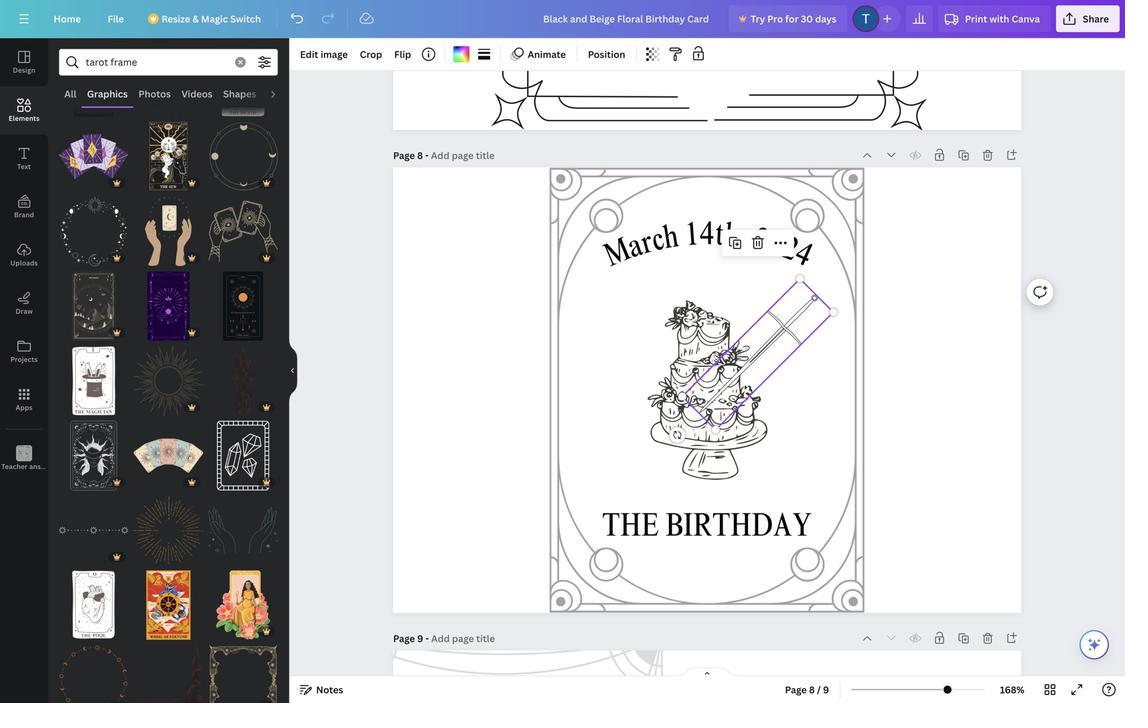 Task type: vqa. For each thing, say whether or not it's contained in the screenshot.
Sun Tarot Card Illustration IMAGE
yes



Task type: locate. For each thing, give the bounding box(es) containing it.
file
[[108, 12, 124, 25]]

design button
[[0, 38, 48, 86]]

1 horizontal spatial 8
[[809, 683, 815, 696]]

&
[[193, 12, 199, 25]]

page left page title text field at the left
[[393, 149, 415, 162]]

1 vertical spatial -
[[425, 632, 429, 645]]

dark fantasy, frame border, frame corner, frame edge ivy 2 colors vector image
[[208, 346, 278, 416]]

hand drawn tarot card for the fool illustration image
[[59, 571, 128, 640]]

videos button
[[176, 81, 218, 106]]

all
[[64, 87, 76, 100]]

draw
[[16, 307, 33, 316]]

2 vertical spatial page
[[785, 683, 807, 696]]

page for page 8
[[393, 149, 415, 162]]

group
[[59, 47, 128, 117], [134, 47, 203, 117], [208, 47, 278, 117], [59, 114, 128, 191], [134, 114, 203, 191], [208, 114, 278, 191], [59, 189, 128, 266], [134, 189, 203, 266], [208, 189, 278, 266], [59, 263, 128, 341], [134, 263, 203, 341], [208, 263, 278, 341], [59, 338, 128, 416], [134, 338, 203, 416], [208, 338, 278, 416], [59, 413, 128, 490], [134, 413, 203, 490], [208, 413, 278, 490], [59, 488, 128, 565], [134, 488, 203, 565], [208, 488, 278, 565], [59, 563, 128, 640], [134, 563, 203, 640], [208, 563, 278, 640], [59, 637, 128, 703], [134, 637, 203, 703], [208, 637, 278, 703]]

days
[[815, 12, 836, 25]]

position
[[588, 48, 625, 61]]

projects button
[[0, 327, 48, 376]]

draw button
[[0, 279, 48, 327]]

keys
[[55, 462, 69, 471]]

text button
[[0, 135, 48, 183]]

teacher answer keys
[[1, 462, 69, 471]]

- for page 8 -
[[425, 149, 429, 162]]

apps button
[[0, 376, 48, 424]]

celestial frame line image
[[208, 645, 278, 703]]

1 vertical spatial page
[[393, 632, 415, 645]]

elements button
[[0, 86, 48, 135]]

uploads button
[[0, 231, 48, 279]]

shapes button
[[218, 81, 262, 106]]

0 vertical spatial 9
[[417, 632, 423, 645]]

the birthday
[[602, 512, 812, 545]]

edit
[[300, 48, 318, 61]]

brand
[[14, 210, 34, 219]]

share
[[1083, 12, 1109, 25]]

show pages image
[[675, 667, 739, 678]]

page left /
[[785, 683, 807, 696]]

0 vertical spatial page
[[393, 149, 415, 162]]

audio
[[267, 87, 294, 100]]

print with canva button
[[938, 5, 1051, 32]]

cosmic vintage hands open image
[[208, 496, 278, 565]]

page inside button
[[785, 683, 807, 696]]

round celestial frame image
[[59, 645, 128, 703]]

9
[[417, 632, 423, 645], [823, 683, 829, 696]]

with
[[990, 12, 1009, 25]]

try
[[751, 12, 765, 25]]

9 right /
[[823, 683, 829, 696]]

teacher
[[1, 462, 28, 471]]

home link
[[43, 5, 92, 32]]

- left page title text field at the left
[[425, 149, 429, 162]]

text
[[17, 162, 31, 171]]

page left page title text box
[[393, 632, 415, 645]]

Page title text field
[[431, 632, 496, 645]]

-
[[425, 149, 429, 162], [425, 632, 429, 645]]

print
[[965, 12, 987, 25]]

animate
[[528, 48, 566, 61]]

9 left page title text box
[[417, 632, 423, 645]]

wheel of fortune tarot card image
[[134, 571, 203, 640]]

8 for /
[[809, 683, 815, 696]]

tarot card spreads image
[[134, 421, 203, 490]]

celestial border sun line frame image
[[134, 346, 203, 416]]

8
[[417, 149, 423, 162], [809, 683, 815, 696]]

photos
[[138, 87, 171, 100]]

graphics
[[87, 87, 128, 100]]

photos button
[[133, 81, 176, 106]]

graphics button
[[82, 81, 133, 106]]

1 horizontal spatial 9
[[823, 683, 829, 696]]

0 horizontal spatial 8
[[417, 149, 423, 162]]

birthday
[[666, 512, 812, 545]]

canva assistant image
[[1086, 637, 1102, 653]]

design
[[13, 66, 35, 75]]

side panel tab list
[[0, 38, 69, 483]]

;
[[23, 463, 25, 471]]

0 vertical spatial -
[[425, 149, 429, 162]]

8 left page title text field at the left
[[417, 149, 423, 162]]

page 9 -
[[393, 632, 431, 645]]

image
[[321, 48, 348, 61]]

videos
[[181, 87, 212, 100]]

8 inside page 8 / 9 button
[[809, 683, 815, 696]]

1 vertical spatial 9
[[823, 683, 829, 696]]

shapes
[[223, 87, 256, 100]]

8 left /
[[809, 683, 815, 696]]

- left page title text box
[[425, 632, 429, 645]]

Page title text field
[[431, 149, 496, 162]]

0 vertical spatial 8
[[417, 149, 423, 162]]

tarot card image
[[134, 271, 203, 341]]

page 8 -
[[393, 149, 431, 162]]

notes button
[[295, 679, 349, 700]]

1 vertical spatial 8
[[809, 683, 815, 696]]

share button
[[1056, 5, 1120, 32]]

page
[[393, 149, 415, 162], [393, 632, 415, 645], [785, 683, 807, 696]]



Task type: describe. For each thing, give the bounding box(es) containing it.
dark fantasy, frame border, frame corner, frame edge wands 2 colors vector image
[[134, 645, 203, 703]]

answer
[[29, 462, 53, 471]]

mystical monoline circle frame image
[[208, 122, 278, 191]]

tarot card illustration image
[[59, 271, 128, 341]]

tarot card with hands image
[[134, 197, 203, 266]]

projects
[[10, 355, 38, 364]]

crop button
[[355, 44, 388, 65]]

#ffffff image
[[453, 46, 469, 62]]

crop
[[360, 48, 382, 61]]

audio button
[[262, 81, 299, 106]]

- for page 9 -
[[425, 632, 429, 645]]

page for page 9
[[393, 632, 415, 645]]

print with canva
[[965, 12, 1040, 25]]

hand drawn tarot card for the magician illustration image
[[59, 346, 128, 416]]

main menu bar
[[0, 0, 1125, 38]]

Search elements search field
[[86, 50, 227, 75]]

30
[[801, 12, 813, 25]]

animate button
[[506, 44, 571, 65]]

hand drawn tarot card for death illustration image
[[208, 47, 278, 117]]

try pro for 30 days
[[751, 12, 836, 25]]

edit image
[[300, 48, 348, 61]]

edit image button
[[295, 44, 353, 65]]

168%
[[1000, 683, 1024, 696]]

flip
[[394, 48, 411, 61]]

brand button
[[0, 183, 48, 231]]

flip button
[[389, 44, 416, 65]]

cosmic vintage sun moon and stars image
[[134, 47, 203, 117]]

8 for -
[[417, 149, 423, 162]]

9 inside button
[[823, 683, 829, 696]]

/
[[817, 683, 821, 696]]

home
[[54, 12, 81, 25]]

all button
[[59, 81, 82, 106]]

position button
[[583, 44, 631, 65]]

Design title text field
[[532, 5, 723, 32]]

moon tarot card illustration image
[[59, 47, 128, 117]]

try pro for 30 days button
[[729, 5, 847, 32]]

resize
[[162, 12, 190, 25]]

file button
[[97, 5, 135, 32]]

page 8 / 9 button
[[780, 679, 834, 700]]

magic
[[201, 12, 228, 25]]

hand drawn tarot cards image
[[59, 122, 128, 191]]

168% button
[[990, 679, 1034, 700]]

canva
[[1012, 12, 1040, 25]]

the empress tarot image
[[208, 571, 278, 640]]

elements
[[9, 114, 40, 123]]

notes
[[316, 683, 343, 696]]

hide image
[[289, 339, 297, 403]]

cosmic vintage star burst image
[[134, 496, 203, 565]]

uploads
[[10, 258, 38, 268]]

pro
[[767, 12, 783, 25]]

resize & magic switch
[[162, 12, 261, 25]]

the sun tarot card illustration image
[[134, 122, 203, 191]]

resize & magic switch button
[[140, 5, 272, 32]]

for
[[785, 12, 799, 25]]

the
[[602, 512, 659, 545]]

sun tarot card illustration image
[[208, 271, 278, 341]]

switch
[[230, 12, 261, 25]]

page 8 / 9
[[785, 683, 829, 696]]

apps
[[16, 403, 33, 412]]

0 horizontal spatial 9
[[417, 632, 423, 645]]

a hand holding two tarot cards image
[[208, 197, 278, 266]]



